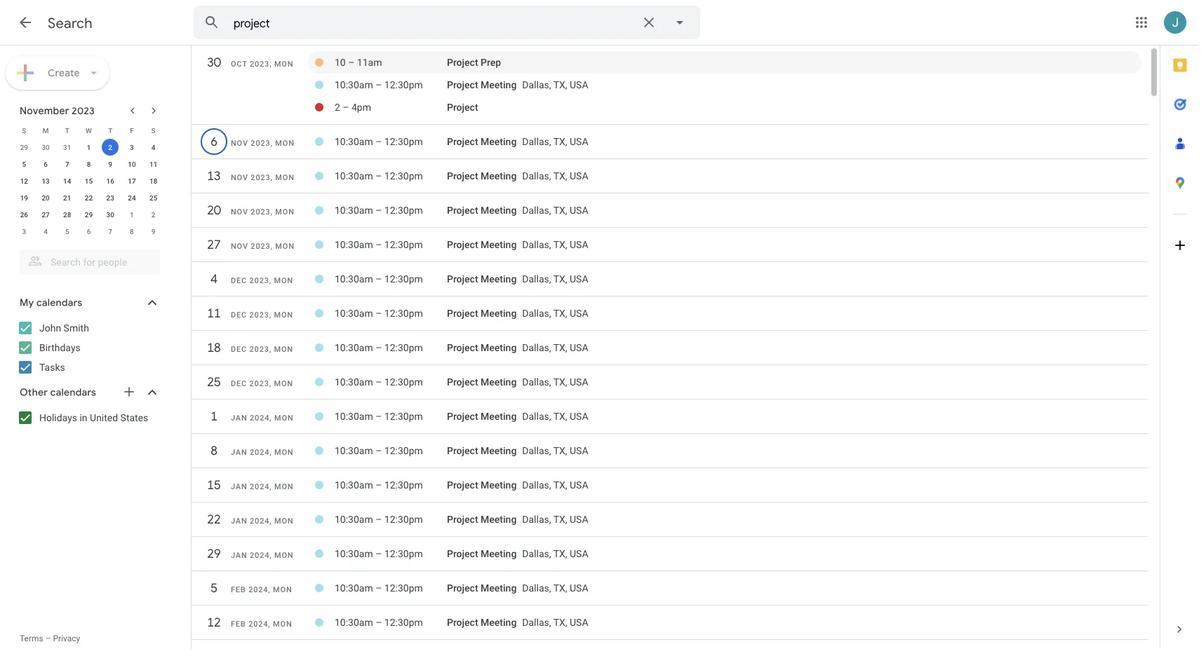 Task type: locate. For each thing, give the bounding box(es) containing it.
go back image
[[17, 14, 34, 31]]

meeting for 5
[[481, 583, 517, 595]]

s right f
[[151, 126, 156, 135]]

jan 2024 , mon inside 29 row
[[231, 552, 294, 560]]

4 project meeting button from the top
[[447, 205, 517, 216]]

cell
[[447, 74, 1142, 96], [447, 131, 1142, 153], [447, 165, 1142, 187], [447, 199, 1142, 222], [447, 234, 1142, 256], [447, 268, 1142, 291], [447, 302, 1142, 325], [447, 337, 1142, 359], [447, 371, 1142, 394], [447, 406, 1142, 428], [447, 440, 1142, 462], [447, 474, 1142, 497], [447, 509, 1142, 531], [447, 543, 1142, 566], [447, 578, 1142, 600], [447, 612, 1142, 634]]

2 – 4pm cell
[[335, 96, 447, 119]]

29 up december 6 element
[[85, 211, 93, 219]]

10:30am – 12:30pm for 27
[[335, 239, 423, 251]]

10 element
[[123, 156, 140, 173]]

18
[[149, 177, 157, 185], [206, 340, 220, 356]]

usa inside 25 row
[[570, 377, 588, 388]]

27
[[42, 211, 50, 219], [206, 237, 220, 253]]

, right 22 link
[[270, 517, 272, 526]]

dallas, for 20
[[522, 205, 551, 216]]

december 7 element
[[102, 223, 119, 240]]

22 up 29 element
[[85, 194, 93, 202]]

4 down 27 element
[[44, 227, 48, 236]]

0 horizontal spatial 4
[[44, 227, 48, 236]]

2024 right 29 link
[[250, 552, 270, 560]]

feb 2024 , mon right 5 link
[[231, 586, 292, 595]]

3
[[130, 143, 134, 152], [22, 227, 26, 236]]

project meeting button inside 29 row
[[447, 549, 517, 560]]

0 horizontal spatial 3
[[22, 227, 26, 236]]

jan for 15
[[231, 483, 247, 492]]

13 project meeting dallas, tx, usa from the top
[[447, 514, 588, 526]]

3 12:30pm from the top
[[384, 170, 423, 182]]

usa inside 6 row
[[570, 136, 588, 148]]

10:30am – 12:30pm for 11
[[335, 308, 423, 319]]

1 horizontal spatial 12
[[206, 615, 220, 631]]

row containing 19
[[13, 189, 164, 206]]

1 vertical spatial 9
[[151, 227, 155, 236]]

0 vertical spatial feb
[[231, 586, 246, 595]]

16 10:30am from the top
[[335, 617, 373, 629]]

10:30am – 12:30pm inside "18" row
[[335, 342, 423, 354]]

0 horizontal spatial 20
[[42, 194, 50, 202]]

1 horizontal spatial 4
[[151, 143, 155, 152]]

15 up 22 element
[[85, 177, 93, 185]]

project meeting dallas, tx, usa inside 20 row
[[447, 205, 588, 216]]

tx, for 20
[[553, 205, 567, 216]]

2 horizontal spatial 2
[[335, 102, 340, 113]]

12 project meeting dallas, tx, usa from the top
[[447, 480, 588, 491]]

2 vertical spatial 8
[[210, 443, 217, 459]]

0 horizontal spatial t
[[65, 126, 69, 135]]

2024 right 8 link
[[250, 448, 270, 457]]

nov 2023 , mon right 20 link
[[231, 208, 295, 216]]

12
[[20, 177, 28, 185], [206, 615, 220, 631]]

30 inside row
[[206, 54, 220, 71]]

1 horizontal spatial 15
[[206, 478, 220, 494]]

mon
[[274, 60, 294, 68], [275, 139, 295, 148], [275, 173, 295, 182], [275, 208, 295, 216], [275, 242, 295, 251], [274, 276, 293, 285], [274, 311, 293, 320], [274, 345, 293, 354], [274, 380, 293, 388], [274, 414, 294, 423], [274, 448, 294, 457], [274, 483, 294, 492], [274, 517, 294, 526], [274, 552, 294, 560], [273, 586, 292, 595], [273, 620, 292, 629]]

29 for october 29 element
[[20, 143, 28, 152]]

2 horizontal spatial 6
[[210, 134, 217, 150]]

2 vertical spatial 30
[[106, 211, 114, 219]]

dec 2023 , mon right 25 link
[[231, 380, 293, 388]]

project meeting button inside 1 row
[[447, 411, 517, 423]]

2024 right 12 link
[[249, 620, 268, 629]]

4
[[151, 143, 155, 152], [44, 227, 48, 236], [210, 271, 217, 287]]

1 vertical spatial 1
[[130, 211, 134, 219]]

11 for 11 element
[[149, 160, 157, 168]]

15 for 15 element
[[85, 177, 93, 185]]

10:30am – 12:30pm cell for 1
[[335, 406, 447, 428]]

10 meeting from the top
[[481, 411, 517, 423]]

10:30am for 1
[[335, 411, 373, 423]]

2023 right 11 link
[[249, 311, 269, 320]]

1 vertical spatial 8
[[130, 227, 134, 236]]

december 9 element
[[145, 223, 162, 240]]

2 horizontal spatial 1
[[210, 409, 217, 425]]

1 vertical spatial 25
[[206, 374, 220, 391]]

13 10:30am – 12:30pm from the top
[[335, 514, 423, 526]]

tab list
[[1161, 46, 1199, 611]]

0 vertical spatial calendars
[[36, 297, 82, 309]]

nov right 27 link
[[231, 242, 248, 251]]

30 link
[[201, 50, 227, 75]]

0 vertical spatial 15
[[85, 177, 93, 185]]

, right 4 link
[[269, 276, 272, 285]]

usa inside 29 row
[[570, 549, 588, 560]]

search
[[48, 14, 93, 32]]

15 project meeting dallas, tx, usa from the top
[[447, 583, 588, 595]]

meeting inside 29 row
[[481, 549, 517, 560]]

15 10:30am – 12:30pm from the top
[[335, 583, 423, 595]]

cell inside "18" row
[[447, 337, 1142, 359]]

mon inside 13 row
[[275, 173, 295, 182]]

6 10:30am – 12:30pm cell from the top
[[335, 268, 447, 291]]

18 inside the november 2023 grid
[[149, 177, 157, 185]]

nov 2023 , mon for 20
[[231, 208, 295, 216]]

2 vertical spatial 2
[[151, 211, 155, 219]]

13 project from the top
[[447, 445, 478, 457]]

nov inside 27 row
[[231, 242, 248, 251]]

27 inside row
[[206, 237, 220, 253]]

2 horizontal spatial 4
[[210, 271, 217, 287]]

tx, for 1
[[553, 411, 567, 423]]

11 up 18 element
[[149, 160, 157, 168]]

9 tx, from the top
[[553, 377, 567, 388]]

18 project from the top
[[447, 617, 478, 629]]

calendars up 'john smith'
[[36, 297, 82, 309]]

jan right 8 link
[[231, 448, 247, 457]]

0 vertical spatial 8
[[87, 160, 91, 168]]

12 tx, from the top
[[553, 480, 567, 491]]

12 10:30am – 12:30pm cell from the top
[[335, 474, 447, 497]]

10:30am inside "18" row
[[335, 342, 373, 354]]

10:30am – 12:30pm inside 20 row
[[335, 205, 423, 216]]

dallas, inside 15 row
[[522, 480, 551, 491]]

1 down 24 'element'
[[130, 211, 134, 219]]

1 vertical spatial feb 2024 , mon
[[231, 620, 292, 629]]

0 horizontal spatial 29
[[20, 143, 28, 152]]

project meeting button for 6
[[447, 136, 517, 148]]

14 project meeting button from the top
[[447, 549, 517, 560]]

0 horizontal spatial 18
[[149, 177, 157, 185]]

tx, for 11
[[553, 308, 567, 319]]

14 element
[[59, 173, 76, 189]]

0 vertical spatial 7
[[65, 160, 69, 168]]

20 down 13 link
[[206, 202, 220, 219]]

dec 2023 , mon inside 25 row
[[231, 380, 293, 388]]

2023 right the oct
[[250, 60, 270, 68]]

nov 2023 , mon inside 20 row
[[231, 208, 295, 216]]

jan 2024 , mon
[[231, 414, 294, 423], [231, 448, 294, 457], [231, 483, 294, 492], [231, 517, 294, 526], [231, 552, 294, 560]]

tx, inside 5 row
[[553, 583, 567, 595]]

4 down 27 link
[[210, 271, 217, 287]]

mon for 4
[[274, 276, 293, 285]]

meeting inside 5 row
[[481, 583, 517, 595]]

14 10:30am from the top
[[335, 549, 373, 560]]

10:30am – 12:30pm inside 29 row
[[335, 549, 423, 560]]

11
[[149, 160, 157, 168], [206, 306, 220, 322]]

project meeting dallas, tx, usa for 20
[[447, 205, 588, 216]]

dallas, inside 27 row
[[522, 239, 551, 251]]

– for 6
[[376, 136, 382, 148]]

11 link
[[201, 301, 227, 326]]

, inside 1 row
[[270, 414, 272, 423]]

0 horizontal spatial 7
[[65, 160, 69, 168]]

2024 right 22 link
[[250, 517, 270, 526]]

15 meeting from the top
[[481, 583, 517, 595]]

2 feb from the top
[[231, 620, 246, 629]]

8 10:30am from the top
[[335, 342, 373, 354]]

meeting
[[481, 79, 517, 91], [481, 136, 517, 148], [481, 170, 517, 182], [481, 205, 517, 216], [481, 239, 517, 251], [481, 274, 517, 285], [481, 308, 517, 319], [481, 342, 517, 354], [481, 377, 517, 388], [481, 411, 517, 423], [481, 445, 517, 457], [481, 480, 517, 491], [481, 514, 517, 526], [481, 549, 517, 560], [481, 583, 517, 595], [481, 617, 517, 629]]

4 usa from the top
[[570, 205, 588, 216]]

0 horizontal spatial 13
[[42, 177, 50, 185]]

7 meeting from the top
[[481, 308, 517, 319]]

cell for 25
[[447, 371, 1142, 394]]

0 horizontal spatial 1
[[87, 143, 91, 152]]

row
[[13, 122, 164, 139], [13, 139, 164, 156], [13, 156, 164, 173], [13, 173, 164, 189], [13, 189, 164, 206], [13, 206, 164, 223], [13, 223, 164, 240]]

1 vertical spatial 5
[[65, 227, 69, 236]]

terms – privacy
[[20, 634, 80, 644]]

project meeting dallas, tx, usa for 25
[[447, 377, 588, 388]]

8 for 8 link
[[210, 443, 217, 459]]

10:30am
[[335, 79, 373, 91], [335, 136, 373, 148], [335, 170, 373, 182], [335, 205, 373, 216], [335, 239, 373, 251], [335, 274, 373, 285], [335, 308, 373, 319], [335, 342, 373, 354], [335, 377, 373, 388], [335, 411, 373, 423], [335, 445, 373, 457], [335, 480, 373, 491], [335, 514, 373, 526], [335, 549, 373, 560], [335, 583, 373, 595], [335, 617, 373, 629]]

dec right 18 link
[[231, 345, 247, 354]]

project meeting dallas, tx, usa for 11
[[447, 308, 588, 319]]

2 horizontal spatial 8
[[210, 443, 217, 459]]

1 horizontal spatial 25
[[206, 374, 220, 391]]

2 usa from the top
[[570, 136, 588, 148]]

10:30am inside '12' row
[[335, 617, 373, 629]]

feb 2024 , mon right 12 link
[[231, 620, 292, 629]]

2
[[335, 102, 340, 113], [108, 143, 112, 152], [151, 211, 155, 219]]

11 project meeting dallas, tx, usa from the top
[[447, 445, 588, 457]]

mon for 8
[[274, 448, 294, 457]]

22
[[85, 194, 93, 202], [206, 512, 220, 528]]

project meeting dallas, tx, usa
[[447, 79, 588, 91], [447, 136, 588, 148], [447, 170, 588, 182], [447, 205, 588, 216], [447, 239, 588, 251], [447, 274, 588, 285], [447, 308, 588, 319], [447, 342, 588, 354], [447, 377, 588, 388], [447, 411, 588, 423], [447, 445, 588, 457], [447, 480, 588, 491], [447, 514, 588, 526], [447, 549, 588, 560], [447, 583, 588, 595], [447, 617, 588, 629]]

2024 inside 15 row
[[250, 483, 270, 492]]

16 tx, from the top
[[553, 617, 567, 629]]

15 up 22 link
[[206, 478, 220, 494]]

, right 25 link
[[269, 380, 272, 388]]

jan 2024 , mon right 15 link
[[231, 483, 294, 492]]

2023 for 4
[[249, 276, 269, 285]]

project inside 15 row
[[447, 480, 478, 491]]

11 project from the top
[[447, 377, 478, 388]]

1 horizontal spatial 9
[[151, 227, 155, 236]]

holidays
[[39, 412, 77, 424]]

11 10:30am from the top
[[335, 445, 373, 457]]

cell for 22
[[447, 509, 1142, 531]]

1 vertical spatial 22
[[206, 512, 220, 528]]

october 29 element
[[16, 139, 33, 156]]

privacy link
[[53, 634, 80, 644]]

17 project from the top
[[447, 583, 478, 595]]

8
[[87, 160, 91, 168], [130, 227, 134, 236], [210, 443, 217, 459]]

28
[[63, 211, 71, 219]]

meeting inside 25 row
[[481, 377, 517, 388]]

10:30am – 12:30pm inside 30 row group
[[335, 79, 423, 91]]

8 12:30pm from the top
[[384, 342, 423, 354]]

, for 15
[[270, 483, 272, 492]]

2024 inside 1 row
[[250, 414, 270, 423]]

4 inside december 4 element
[[44, 227, 48, 236]]

dallas, for 11
[[522, 308, 551, 319]]

mon inside 29 row
[[274, 552, 294, 560]]

11 meeting from the top
[[481, 445, 517, 457]]

t
[[65, 126, 69, 135], [108, 126, 112, 135]]

1 vertical spatial 12
[[206, 615, 220, 631]]

30 for "30" element
[[106, 211, 114, 219]]

29 left october 30 element
[[20, 143, 28, 152]]

cell inside '11' row
[[447, 302, 1142, 325]]

2023 right 20 link
[[251, 208, 271, 216]]

6 up 13 link
[[210, 134, 217, 150]]

1 vertical spatial 11
[[206, 306, 220, 322]]

2023 for 13
[[251, 173, 271, 182]]

9 up 16 element
[[108, 160, 112, 168]]

20 link
[[201, 198, 227, 223]]

, for 12
[[268, 620, 271, 629]]

14 cell from the top
[[447, 543, 1142, 566]]

project meeting dallas, tx, usa for 15
[[447, 480, 588, 491]]

feb right 12 link
[[231, 620, 246, 629]]

, right 13 link
[[271, 173, 273, 182]]

prep
[[481, 57, 501, 68]]

calendars for other calendars
[[50, 387, 96, 399]]

18 inside row
[[206, 340, 220, 356]]

30 left the oct
[[206, 54, 220, 71]]

5
[[22, 160, 26, 168], [65, 227, 69, 236], [210, 581, 217, 597]]

30 down 23
[[106, 211, 114, 219]]

10:30am – 12:30pm for 1
[[335, 411, 423, 423]]

dec right 11 link
[[231, 311, 247, 320]]

2 inside cell
[[108, 143, 112, 152]]

0 vertical spatial 22
[[85, 194, 93, 202]]

1 horizontal spatial 7
[[108, 227, 112, 236]]

2024 right 5 link
[[249, 586, 268, 595]]

, right 6 link
[[271, 139, 273, 148]]

30
[[206, 54, 220, 71], [42, 143, 50, 152], [106, 211, 114, 219]]

0 horizontal spatial 15
[[85, 177, 93, 185]]

12:30pm inside 1 row
[[384, 411, 423, 423]]

25 down 18 element
[[149, 194, 157, 202]]

1 vertical spatial 15
[[206, 478, 220, 494]]

7 cell from the top
[[447, 302, 1142, 325]]

7 project meeting button from the top
[[447, 308, 517, 319]]

30 element
[[102, 206, 119, 223]]

, right 12 link
[[268, 620, 271, 629]]

t up 2 cell
[[108, 126, 112, 135]]

project meeting dallas, tx, usa inside 25 row
[[447, 377, 588, 388]]

0 vertical spatial 4
[[151, 143, 155, 152]]

birthdays
[[39, 342, 81, 354]]

tx, for 15
[[553, 480, 567, 491]]

14
[[63, 177, 71, 185]]

11 inside row group
[[149, 160, 157, 168]]

1 link
[[201, 404, 227, 429]]

10:30am – 12:30pm cell for 27
[[335, 234, 447, 256]]

2 vertical spatial 4
[[210, 271, 217, 287]]

nov 2023 , mon right 13 link
[[231, 173, 295, 182]]

, right 27 link
[[271, 242, 273, 251]]

1 dallas, from the top
[[522, 79, 551, 91]]

2024 right 1 link
[[250, 414, 270, 423]]

cell inside '12' row
[[447, 612, 1142, 634]]

21 element
[[59, 189, 76, 206]]

cell inside 13 row
[[447, 165, 1142, 187]]

project meeting button inside '12' row
[[447, 617, 517, 629]]

project for 25
[[447, 377, 478, 388]]

, right 11 link
[[269, 311, 272, 320]]

2 vertical spatial 5
[[210, 581, 217, 597]]

10:30am – 12:30pm inside 4 row
[[335, 274, 423, 285]]

tx, inside 4 row
[[553, 274, 567, 285]]

12:30pm inside 6 row
[[384, 136, 423, 148]]

mon inside 20 row
[[275, 208, 295, 216]]

jan
[[231, 414, 247, 423], [231, 448, 247, 457], [231, 483, 247, 492], [231, 517, 247, 526], [231, 552, 247, 560]]

tx, for 6
[[553, 136, 567, 148]]

10:30am – 12:30pm for 13
[[335, 170, 423, 182]]

terms
[[20, 634, 43, 644]]

3 10:30am – 12:30pm cell from the top
[[335, 165, 447, 187]]

1 inside row
[[210, 409, 217, 425]]

jan 2024 , mon inside 15 row
[[231, 483, 294, 492]]

None search field
[[194, 6, 700, 39], [0, 244, 174, 275], [194, 6, 700, 39]]

dallas, inside '12' row
[[522, 617, 551, 629]]

0 horizontal spatial s
[[22, 126, 26, 135]]

2023 inside 4 row
[[249, 276, 269, 285]]

– inside 20 row
[[376, 205, 382, 216]]

15 link
[[201, 473, 227, 498]]

12 usa from the top
[[570, 480, 588, 491]]

jan 2024 , mon right 8 link
[[231, 448, 294, 457]]

16 12:30pm from the top
[[384, 617, 423, 629]]

1 horizontal spatial 11
[[206, 306, 220, 322]]

12:30pm inside "18" row
[[384, 342, 423, 354]]

1 horizontal spatial 8
[[130, 227, 134, 236]]

4 dec 2023 , mon from the top
[[231, 380, 293, 388]]

row containing 12
[[13, 173, 164, 189]]

10 – 11am
[[335, 57, 382, 68]]

dec 2023 , mon right 18 link
[[231, 345, 293, 354]]

, inside 20 row
[[271, 208, 273, 216]]

usa inside 8 row
[[570, 445, 588, 457]]

18 up 25 link
[[206, 340, 220, 356]]

, right 15 link
[[270, 483, 272, 492]]

2 nov 2023 , mon from the top
[[231, 173, 295, 182]]

0 horizontal spatial 27
[[42, 211, 50, 219]]

13 up 20 element
[[42, 177, 50, 185]]

12 row
[[192, 611, 1149, 643]]

8 down 1 link
[[210, 443, 217, 459]]

– for 8
[[376, 445, 382, 457]]

dec right 4 link
[[231, 276, 247, 285]]

3 usa from the top
[[570, 170, 588, 182]]

5 cell from the top
[[447, 234, 1142, 256]]

10:30am – 12:30pm inside 13 row
[[335, 170, 423, 182]]

12 inside the november 2023 grid
[[20, 177, 28, 185]]

5 project meeting button from the top
[[447, 239, 517, 251]]

25 row
[[192, 370, 1149, 402]]

nov 2023 , mon
[[231, 139, 295, 148], [231, 173, 295, 182], [231, 208, 295, 216], [231, 242, 295, 251]]

dallas, inside 4 row
[[522, 274, 551, 285]]

8 usa from the top
[[570, 342, 588, 354]]

project for 1
[[447, 411, 478, 423]]

1 horizontal spatial 20
[[206, 202, 220, 219]]

1 horizontal spatial 27
[[206, 237, 220, 253]]

0 horizontal spatial 10
[[128, 160, 136, 168]]

, right the oct
[[270, 60, 272, 68]]

11 element
[[145, 156, 162, 173]]

11 down 4 link
[[206, 306, 220, 322]]

1 horizontal spatial 22
[[206, 512, 220, 528]]

7 12:30pm from the top
[[384, 308, 423, 319]]

10
[[335, 57, 346, 68], [128, 160, 136, 168]]

1 up 8 link
[[210, 409, 217, 425]]

dec for 11
[[231, 311, 247, 320]]

4 up 11 element
[[151, 143, 155, 152]]

2 vertical spatial 1
[[210, 409, 217, 425]]

–
[[348, 57, 355, 68], [376, 79, 382, 91], [343, 102, 349, 113], [376, 136, 382, 148], [376, 170, 382, 182], [376, 205, 382, 216], [376, 239, 382, 251], [376, 274, 382, 285], [376, 308, 382, 319], [376, 342, 382, 354], [376, 377, 382, 388], [376, 411, 382, 423], [376, 445, 382, 457], [376, 480, 382, 491], [376, 514, 382, 526], [376, 549, 382, 560], [376, 583, 382, 595], [376, 617, 382, 629], [45, 634, 51, 644]]

2023 up w on the top of page
[[72, 105, 95, 117]]

0 horizontal spatial 5
[[22, 160, 26, 168]]

25 down 18 link
[[206, 374, 220, 391]]

calendars up in
[[50, 387, 96, 399]]

1 vertical spatial 7
[[108, 227, 112, 236]]

– inside '11' row
[[376, 308, 382, 319]]

project meeting dallas, tx, usa inside 15 row
[[447, 480, 588, 491]]

12:30pm for 8
[[384, 445, 423, 457]]

mon inside 5 row
[[273, 586, 292, 595]]

calendars
[[36, 297, 82, 309], [50, 387, 96, 399]]

jan inside 29 row
[[231, 552, 247, 560]]

29 element
[[80, 206, 97, 223]]

7 project from the top
[[447, 239, 478, 251]]

dec right 25 link
[[231, 380, 247, 388]]

mon inside 1 row
[[274, 414, 294, 423]]

project for 5
[[447, 583, 478, 595]]

2 meeting from the top
[[481, 136, 517, 148]]

december 3 element
[[16, 223, 33, 240]]

1 vertical spatial 4
[[44, 227, 48, 236]]

1
[[87, 143, 91, 152], [130, 211, 134, 219], [210, 409, 217, 425]]

0 vertical spatial 18
[[149, 177, 157, 185]]

usa for 25
[[570, 377, 588, 388]]

16 usa from the top
[[570, 617, 588, 629]]

0 vertical spatial 11
[[149, 160, 157, 168]]

8 10:30am – 12:30pm from the top
[[335, 342, 423, 354]]

dec 2023 , mon right 11 link
[[231, 311, 293, 320]]

– for 11
[[376, 308, 382, 319]]

, right 18 link
[[269, 345, 272, 354]]

project inside "18" row
[[447, 342, 478, 354]]

1 row
[[192, 404, 1149, 436]]

dec 2023 , mon right 4 link
[[231, 276, 293, 285]]

15
[[85, 177, 93, 185], [206, 478, 220, 494]]

, for 1
[[270, 414, 272, 423]]

4 tx, from the top
[[553, 205, 567, 216]]

13
[[206, 168, 220, 184], [42, 177, 50, 185]]

project meeting button for 1
[[447, 411, 517, 423]]

0 vertical spatial 12
[[20, 177, 28, 185]]

0 vertical spatial 29
[[20, 143, 28, 152]]

, inside 5 row
[[268, 586, 271, 595]]

0 vertical spatial 6
[[210, 134, 217, 150]]

10 10:30am from the top
[[335, 411, 373, 423]]

2023 right 27 link
[[251, 242, 271, 251]]

0 vertical spatial 9
[[108, 160, 112, 168]]

18 for 18 element
[[149, 177, 157, 185]]

project meeting button for 8
[[447, 445, 517, 457]]

6 link
[[201, 129, 227, 154]]

row containing 26
[[13, 206, 164, 223]]

tx,
[[553, 79, 567, 91], [553, 136, 567, 148], [553, 170, 567, 182], [553, 205, 567, 216], [553, 239, 567, 251], [553, 274, 567, 285], [553, 308, 567, 319], [553, 342, 567, 354], [553, 377, 567, 388], [553, 411, 567, 423], [553, 445, 567, 457], [553, 480, 567, 491], [553, 514, 567, 526], [553, 549, 567, 560], [553, 583, 567, 595], [553, 617, 567, 629]]

meeting for 4
[[481, 274, 517, 285]]

, for 5
[[268, 586, 271, 595]]

3 down f
[[130, 143, 134, 152]]

my calendars list
[[3, 317, 174, 379]]

2023 right 6 link
[[251, 139, 271, 148]]

december 5 element
[[59, 223, 76, 240]]

11 usa from the top
[[570, 445, 588, 457]]

13 down 6 link
[[206, 168, 220, 184]]

2023 right 4 link
[[249, 276, 269, 285]]

5 link
[[201, 576, 227, 601]]

, right 20 link
[[271, 208, 273, 216]]

20 down 13 element
[[42, 194, 50, 202]]

3 dec from the top
[[231, 345, 247, 354]]

project
[[447, 57, 478, 68], [447, 79, 478, 91], [447, 102, 478, 113], [447, 136, 478, 148], [447, 170, 478, 182], [447, 205, 478, 216], [447, 239, 478, 251], [447, 274, 478, 285], [447, 308, 478, 319], [447, 342, 478, 354], [447, 377, 478, 388], [447, 411, 478, 423], [447, 445, 478, 457], [447, 480, 478, 491], [447, 514, 478, 526], [447, 549, 478, 560], [447, 583, 478, 595], [447, 617, 478, 629]]

4 10:30am – 12:30pm from the top
[[335, 205, 423, 216]]

10 10:30am – 12:30pm cell from the top
[[335, 406, 447, 428]]

13 tx, from the top
[[553, 514, 567, 526]]

2 horizontal spatial 5
[[210, 581, 217, 597]]

mon inside "18" row
[[274, 345, 293, 354]]

– for 15
[[376, 480, 382, 491]]

0 vertical spatial 2
[[335, 102, 340, 113]]

7 tx, from the top
[[553, 308, 567, 319]]

10 up 17
[[128, 160, 136, 168]]

usa inside '12' row
[[570, 617, 588, 629]]

7 down "30" element
[[108, 227, 112, 236]]

mon for 6
[[275, 139, 295, 148]]

,
[[270, 60, 272, 68], [271, 139, 273, 148], [271, 173, 273, 182], [271, 208, 273, 216], [271, 242, 273, 251], [269, 276, 272, 285], [269, 311, 272, 320], [269, 345, 272, 354], [269, 380, 272, 388], [270, 414, 272, 423], [270, 448, 272, 457], [270, 483, 272, 492], [270, 517, 272, 526], [270, 552, 272, 560], [268, 586, 271, 595], [268, 620, 271, 629]]

feb 2024 , mon
[[231, 586, 292, 595], [231, 620, 292, 629]]

create button
[[6, 56, 109, 90]]

2 vertical spatial 6
[[87, 227, 91, 236]]

0 horizontal spatial 11
[[149, 160, 157, 168]]

jan 2024 , mon right 1 link
[[231, 414, 294, 423]]

5 row
[[192, 576, 1149, 608]]

20 row
[[192, 198, 1149, 230]]

1 horizontal spatial s
[[151, 126, 156, 135]]

0 vertical spatial 10
[[335, 57, 346, 68]]

jan 2024 , mon inside 22 row
[[231, 517, 294, 526]]

10 10:30am – 12:30pm from the top
[[335, 411, 423, 423]]

2024 right 15 link
[[250, 483, 270, 492]]

– for 13
[[376, 170, 382, 182]]

15 row
[[192, 473, 1149, 505]]

0 horizontal spatial 2
[[108, 143, 112, 152]]

19 element
[[16, 189, 33, 206]]

4 row from the top
[[13, 173, 164, 189]]

tx, inside 15 row
[[553, 480, 567, 491]]

Search for people text field
[[28, 250, 152, 275]]

2 project from the top
[[447, 79, 478, 91]]

jan 2024 , mon for 1
[[231, 414, 294, 423]]

8 tx, from the top
[[553, 342, 567, 354]]

18 element
[[145, 173, 162, 189]]

project meeting button inside 15 row
[[447, 480, 517, 491]]

25
[[149, 194, 157, 202], [206, 374, 220, 391]]

2 10:30am from the top
[[335, 136, 373, 148]]

jan for 8
[[231, 448, 247, 457]]

mon inside 4 row
[[274, 276, 293, 285]]

, inside 6 row
[[271, 139, 273, 148]]

26
[[20, 211, 28, 219]]

26 element
[[16, 206, 33, 223]]

jan right 15 link
[[231, 483, 247, 492]]

16 meeting from the top
[[481, 617, 517, 629]]

22 link
[[201, 507, 227, 533]]

dallas,
[[522, 79, 551, 91], [522, 136, 551, 148], [522, 170, 551, 182], [522, 205, 551, 216], [522, 239, 551, 251], [522, 274, 551, 285], [522, 308, 551, 319], [522, 342, 551, 354], [522, 377, 551, 388], [522, 411, 551, 423], [522, 445, 551, 457], [522, 480, 551, 491], [522, 514, 551, 526], [522, 549, 551, 560], [522, 583, 551, 595], [522, 617, 551, 629]]

tx, inside 29 row
[[553, 549, 567, 560]]

6
[[210, 134, 217, 150], [44, 160, 48, 168], [87, 227, 91, 236]]

3 row from the top
[[13, 156, 164, 173]]

13 for 13 link
[[206, 168, 220, 184]]

16 10:30am – 12:30pm from the top
[[335, 617, 423, 629]]

1 horizontal spatial 10
[[335, 57, 346, 68]]

meeting for 11
[[481, 308, 517, 319]]

2 cell from the top
[[447, 131, 1142, 153]]

1 horizontal spatial 5
[[65, 227, 69, 236]]

december 4 element
[[37, 223, 54, 240]]

5 10:30am – 12:30pm cell from the top
[[335, 234, 447, 256]]

3 tx, from the top
[[553, 170, 567, 182]]

project meeting button for 5
[[447, 583, 517, 595]]

project for 8
[[447, 445, 478, 457]]

12 project from the top
[[447, 411, 478, 423]]

1 vertical spatial 18
[[206, 340, 220, 356]]

4 jan from the top
[[231, 517, 247, 526]]

feb for 12
[[231, 620, 246, 629]]

2024 for 1
[[250, 414, 270, 423]]

tx, inside 13 row
[[553, 170, 567, 182]]

6 project meeting button from the top
[[447, 274, 517, 285]]

10:30am for 25
[[335, 377, 373, 388]]

0 horizontal spatial 22
[[85, 194, 93, 202]]

project meeting dallas, tx, usa inside 1 row
[[447, 411, 588, 423]]

nov
[[231, 139, 248, 148], [231, 173, 248, 182], [231, 208, 248, 216], [231, 242, 248, 251]]

t up october 31 element
[[65, 126, 69, 135]]

– inside 5 row
[[376, 583, 382, 595]]

dec 2023 , mon
[[231, 276, 293, 285], [231, 311, 293, 320], [231, 345, 293, 354], [231, 380, 293, 388]]

14 project from the top
[[447, 480, 478, 491]]

10:30am – 12:30pm
[[335, 79, 423, 91], [335, 136, 423, 148], [335, 170, 423, 182], [335, 205, 423, 216], [335, 239, 423, 251], [335, 274, 423, 285], [335, 308, 423, 319], [335, 342, 423, 354], [335, 377, 423, 388], [335, 411, 423, 423], [335, 445, 423, 457], [335, 480, 423, 491], [335, 514, 423, 526], [335, 549, 423, 560], [335, 583, 423, 595], [335, 617, 423, 629]]

1 horizontal spatial 13
[[206, 168, 220, 184]]

0 horizontal spatial 6
[[44, 160, 48, 168]]

21
[[63, 194, 71, 202]]

4 10:30am from the top
[[335, 205, 373, 216]]

7
[[65, 160, 69, 168], [108, 227, 112, 236]]

nov right 20 link
[[231, 208, 248, 216]]

usa for 8
[[570, 445, 588, 457]]

2024
[[250, 414, 270, 423], [250, 448, 270, 457], [250, 483, 270, 492], [250, 517, 270, 526], [250, 552, 270, 560], [249, 586, 268, 595], [249, 620, 268, 629]]

m
[[43, 126, 49, 135]]

5 up the 12 element
[[22, 160, 26, 168]]

, right 1 link
[[270, 414, 272, 423]]

15 dallas, from the top
[[522, 583, 551, 595]]

15 usa from the top
[[570, 583, 588, 595]]

0 vertical spatial row group
[[13, 139, 164, 240]]

5 project meeting dallas, tx, usa from the top
[[447, 239, 588, 251]]

3 10:30am – 12:30pm from the top
[[335, 170, 423, 182]]

2 horizontal spatial 29
[[206, 546, 220, 562]]

2 horizontal spatial 30
[[206, 54, 220, 71]]

18 down 11 element
[[149, 177, 157, 185]]

0 vertical spatial 27
[[42, 211, 50, 219]]

project meeting button inside 4 row
[[447, 274, 517, 285]]

0 horizontal spatial row group
[[13, 139, 164, 240]]

12 down 5 link
[[206, 615, 220, 631]]

4 project from the top
[[447, 136, 478, 148]]

0 horizontal spatial 25
[[149, 194, 157, 202]]

usa for 11
[[570, 308, 588, 319]]

jan right 22 link
[[231, 517, 247, 526]]

1 jan 2024 , mon from the top
[[231, 414, 294, 423]]

22 down 15 link
[[206, 512, 220, 528]]

1 meeting from the top
[[481, 79, 517, 91]]

1 vertical spatial 3
[[22, 227, 26, 236]]

2023 right 25 link
[[249, 380, 269, 388]]

1 12:30pm from the top
[[384, 79, 423, 91]]

nov right 13 link
[[231, 173, 248, 182]]

16 project meeting dallas, tx, usa from the top
[[447, 617, 588, 629]]

13 cell from the top
[[447, 509, 1142, 531]]

tx, inside 27 row
[[553, 239, 567, 251]]

0 vertical spatial 30
[[206, 54, 220, 71]]

usa for 22
[[570, 514, 588, 526]]

5 tx, from the top
[[553, 239, 567, 251]]

2023 right 18 link
[[249, 345, 269, 354]]

grid containing 30
[[192, 46, 1149, 650]]

row group containing 29
[[13, 139, 164, 240]]

10:30am – 12:30pm cell for 13
[[335, 165, 447, 187]]

3 down 26 "element"
[[22, 227, 26, 236]]

27 for 27 link
[[206, 237, 220, 253]]

27 link
[[201, 232, 227, 258]]

10:30am – 12:30pm inside 6 row
[[335, 136, 423, 148]]

meeting inside 1 row
[[481, 411, 517, 423]]

20
[[42, 194, 50, 202], [206, 202, 220, 219]]

0 horizontal spatial 12
[[20, 177, 28, 185]]

1 down w on the top of page
[[87, 143, 91, 152]]

4 cell from the top
[[447, 199, 1142, 222]]

, right 8 link
[[270, 448, 272, 457]]

dallas, for 18
[[522, 342, 551, 354]]

10:30am – 12:30pm inside 22 row
[[335, 514, 423, 526]]

12 12:30pm from the top
[[384, 480, 423, 491]]

12:30pm
[[384, 79, 423, 91], [384, 136, 423, 148], [384, 170, 423, 182], [384, 205, 423, 216], [384, 239, 423, 251], [384, 274, 423, 285], [384, 308, 423, 319], [384, 342, 423, 354], [384, 377, 423, 388], [384, 411, 423, 423], [384, 445, 423, 457], [384, 480, 423, 491], [384, 514, 423, 526], [384, 549, 423, 560], [384, 583, 423, 595], [384, 617, 423, 629]]

1 vertical spatial 30
[[42, 143, 50, 152]]

, inside 13 row
[[271, 173, 273, 182]]

1 horizontal spatial 30
[[106, 211, 114, 219]]

15 tx, from the top
[[553, 583, 567, 595]]

0 vertical spatial 25
[[149, 194, 157, 202]]

1 horizontal spatial 1
[[130, 211, 134, 219]]

1 vertical spatial 27
[[206, 237, 220, 253]]

dallas, for 1
[[522, 411, 551, 423]]

cell for 15
[[447, 474, 1142, 497]]

search image
[[198, 8, 226, 36]]

10:30am – 12:30pm cell
[[335, 74, 447, 96], [335, 131, 447, 153], [335, 165, 447, 187], [335, 199, 447, 222], [335, 234, 447, 256], [335, 268, 447, 291], [335, 302, 447, 325], [335, 337, 447, 359], [335, 371, 447, 394], [335, 406, 447, 428], [335, 440, 447, 462], [335, 474, 447, 497], [335, 509, 447, 531], [335, 543, 447, 566], [335, 578, 447, 600], [335, 612, 447, 634]]

tx, for 18
[[553, 342, 567, 354]]

2023
[[250, 60, 270, 68], [72, 105, 95, 117], [251, 139, 271, 148], [251, 173, 271, 182], [251, 208, 271, 216], [251, 242, 271, 251], [249, 276, 269, 285], [249, 311, 269, 320], [249, 345, 269, 354], [249, 380, 269, 388]]

meeting inside 30 row group
[[481, 79, 517, 91]]

1 horizontal spatial t
[[108, 126, 112, 135]]

dallas, inside 13 row
[[522, 170, 551, 182]]

7 up 14 element
[[65, 160, 69, 168]]

cell inside 8 row
[[447, 440, 1142, 462]]

5 jan from the top
[[231, 552, 247, 560]]

– inside 1 row
[[376, 411, 382, 423]]

12 cell from the top
[[447, 474, 1142, 497]]

2023 inside 20 row
[[251, 208, 271, 216]]

1 horizontal spatial 6
[[87, 227, 91, 236]]

6 inside 6 link
[[210, 134, 217, 150]]

11 12:30pm from the top
[[384, 445, 423, 457]]

5 jan 2024 , mon from the top
[[231, 552, 294, 560]]

29 inside 29 element
[[85, 211, 93, 219]]

1 horizontal spatial 18
[[206, 340, 220, 356]]

add other calendars image
[[122, 385, 136, 399]]

14 project meeting dallas, tx, usa from the top
[[447, 549, 588, 560]]

project meeting dallas, tx, usa inside 13 row
[[447, 170, 588, 182]]

meeting inside 6 row
[[481, 136, 517, 148]]

1 vertical spatial 2
[[108, 143, 112, 152]]

states
[[120, 412, 148, 424]]

1 vertical spatial 29
[[85, 211, 93, 219]]

, right 29 link
[[270, 552, 272, 560]]

project meeting dallas, tx, usa for 13
[[447, 170, 588, 182]]

29 down 22 link
[[206, 546, 220, 562]]

10:30am – 12:30pm for 4
[[335, 274, 423, 285]]

jan for 22
[[231, 517, 247, 526]]

project button
[[447, 102, 478, 113]]

dallas, inside 29 row
[[522, 549, 551, 560]]

nov right 6 link
[[231, 139, 248, 148]]

2 vertical spatial 29
[[206, 546, 220, 562]]

1 s from the left
[[22, 126, 26, 135]]

1 for december 1 element
[[130, 211, 134, 219]]

meeting inside 22 row
[[481, 514, 517, 526]]

mon for 29
[[274, 552, 294, 560]]

2 jan from the top
[[231, 448, 247, 457]]

tx, for 5
[[553, 583, 567, 595]]

4 inside 4 link
[[210, 271, 217, 287]]

jan right 1 link
[[231, 414, 247, 423]]

6 down 29 element
[[87, 227, 91, 236]]

– for 12
[[376, 617, 382, 629]]

30 down m at the left top of the page
[[42, 143, 50, 152]]

project prep button
[[447, 57, 501, 68]]

usa
[[570, 79, 588, 91], [570, 136, 588, 148], [570, 170, 588, 182], [570, 205, 588, 216], [570, 239, 588, 251], [570, 274, 588, 285], [570, 308, 588, 319], [570, 342, 588, 354], [570, 377, 588, 388], [570, 411, 588, 423], [570, 445, 588, 457], [570, 480, 588, 491], [570, 514, 588, 526], [570, 549, 588, 560], [570, 583, 588, 595], [570, 617, 588, 629]]

2 cell
[[100, 139, 121, 156]]

project inside 25 row
[[447, 377, 478, 388]]

1 project meeting button from the top
[[447, 79, 517, 91]]

15 10:30am – 12:30pm cell from the top
[[335, 578, 447, 600]]

4 meeting from the top
[[481, 205, 517, 216]]

30 row
[[192, 50, 1149, 82]]

jan 2024 , mon right 22 link
[[231, 517, 294, 526]]

s up october 29 element
[[22, 126, 26, 135]]

18 row
[[192, 335, 1149, 368]]

1 horizontal spatial 29
[[85, 211, 93, 219]]

8 meeting from the top
[[481, 342, 517, 354]]

mon inside '12' row
[[273, 620, 292, 629]]

project meeting button for 20
[[447, 205, 517, 216]]

dec
[[231, 276, 247, 285], [231, 311, 247, 320], [231, 345, 247, 354], [231, 380, 247, 388]]

5 dallas, from the top
[[522, 239, 551, 251]]

10:30am for 18
[[335, 342, 373, 354]]

usa inside "18" row
[[570, 342, 588, 354]]

5 down 28 element
[[65, 227, 69, 236]]

grid
[[192, 46, 1149, 650]]

3 dallas, from the top
[[522, 170, 551, 182]]

project inside 5 row
[[447, 583, 478, 595]]

row group
[[13, 139, 164, 240], [192, 646, 1149, 650]]

project meeting button
[[447, 79, 517, 91], [447, 136, 517, 148], [447, 170, 517, 182], [447, 205, 517, 216], [447, 239, 517, 251], [447, 274, 517, 285], [447, 308, 517, 319], [447, 342, 517, 354], [447, 377, 517, 388], [447, 411, 517, 423], [447, 445, 517, 457], [447, 480, 517, 491], [447, 514, 517, 526], [447, 549, 517, 560], [447, 583, 517, 595], [447, 617, 517, 629]]



Task type: vqa. For each thing, say whether or not it's contained in the screenshot.
NC, to the right
no



Task type: describe. For each thing, give the bounding box(es) containing it.
31
[[63, 143, 71, 152]]

cell for 13
[[447, 165, 1142, 187]]

3 project from the top
[[447, 102, 478, 113]]

meeting for 27
[[481, 239, 517, 251]]

29 row
[[192, 542, 1149, 574]]

dallas, inside 30 row group
[[522, 79, 551, 91]]

december 6 element
[[80, 223, 97, 240]]

29 link
[[201, 542, 227, 567]]

12 element
[[16, 173, 33, 189]]

10:30am – 12:30pm cell for 20
[[335, 199, 447, 222]]

smith
[[64, 322, 89, 334]]

20 element
[[37, 189, 54, 206]]

november
[[20, 105, 69, 117]]

13 link
[[201, 164, 227, 189]]

11am
[[357, 57, 382, 68]]

nov 2023 , mon for 27
[[231, 242, 295, 251]]

usa for 12
[[570, 617, 588, 629]]

united
[[90, 412, 118, 424]]

22 for 22 element
[[85, 194, 93, 202]]

mon for 20
[[275, 208, 295, 216]]

1 vertical spatial 6
[[44, 160, 48, 168]]

10:30am inside 30 row group
[[335, 79, 373, 91]]

16 element
[[102, 173, 119, 189]]

cell for 1
[[447, 406, 1142, 428]]

meeting for 25
[[481, 377, 517, 388]]

2 – 4pm
[[335, 102, 371, 113]]

12:30pm for 18
[[384, 342, 423, 354]]

4 for 4 link
[[210, 271, 217, 287]]

meeting for 8
[[481, 445, 517, 457]]

other calendars
[[20, 387, 96, 399]]

dallas, for 8
[[522, 445, 551, 457]]

4 link
[[201, 267, 227, 292]]

usa inside 30 row group
[[570, 79, 588, 91]]

dec 2023 , mon for 25
[[231, 380, 293, 388]]

25 link
[[201, 370, 227, 395]]

holidays in united states
[[39, 412, 148, 424]]

project meeting button for 25
[[447, 377, 517, 388]]

1 t from the left
[[65, 126, 69, 135]]

cell for 27
[[447, 234, 1142, 256]]

cell for 29
[[447, 543, 1142, 566]]

cell for 4
[[447, 268, 1142, 291]]

19
[[20, 194, 28, 202]]

usa for 4
[[570, 274, 588, 285]]

27 row
[[192, 232, 1149, 265]]

10 – 11am cell
[[335, 51, 447, 74]]

november 2023 grid
[[13, 122, 164, 240]]

2024 for 29
[[250, 552, 270, 560]]

project meeting dallas, tx, usa for 12
[[447, 617, 588, 629]]

18 link
[[201, 335, 227, 361]]

december 2 element
[[145, 206, 162, 223]]

f
[[130, 126, 134, 135]]

10:30am for 12
[[335, 617, 373, 629]]

, for 8
[[270, 448, 272, 457]]

, for 30
[[270, 60, 272, 68]]

1 horizontal spatial row group
[[192, 646, 1149, 650]]

10:30am – 12:30pm for 29
[[335, 549, 423, 560]]

30 for october 30 element
[[42, 143, 50, 152]]

oct 2023 , mon
[[231, 60, 294, 68]]

john
[[39, 322, 61, 334]]

usa for 29
[[570, 549, 588, 560]]

october 30 element
[[37, 139, 54, 156]]

dec for 25
[[231, 380, 247, 388]]

28 element
[[59, 206, 76, 223]]

other calendars button
[[3, 382, 174, 404]]

5 for "december 5" element
[[65, 227, 69, 236]]

6 row
[[192, 129, 1149, 161]]

cell for 12
[[447, 612, 1142, 634]]

project meeting dallas, tx, usa inside 30 row group
[[447, 79, 588, 91]]

none search field search for people
[[0, 244, 174, 275]]

in
[[80, 412, 87, 424]]

12 link
[[201, 611, 227, 636]]

0 vertical spatial 5
[[22, 160, 26, 168]]

other
[[20, 387, 48, 399]]

, for 20
[[271, 208, 273, 216]]

tx, for 13
[[553, 170, 567, 182]]

calendars for my calendars
[[36, 297, 82, 309]]

10:30am – 12:30pm cell for 25
[[335, 371, 447, 394]]

– inside cell
[[343, 102, 349, 113]]

cell for 8
[[447, 440, 1142, 462]]

usa for 20
[[570, 205, 588, 216]]

– for 30
[[348, 57, 355, 68]]

– for 4
[[376, 274, 382, 285]]

10:30am – 12:30pm cell for 18
[[335, 337, 447, 359]]

meeting for 22
[[481, 514, 517, 526]]

23 element
[[102, 189, 119, 206]]

25 for 25 link
[[206, 374, 220, 391]]

10:30am – 12:30pm cell for 6
[[335, 131, 447, 153]]

row containing s
[[13, 122, 164, 139]]

4pm
[[352, 102, 371, 113]]

meeting for 13
[[481, 170, 517, 182]]

john smith
[[39, 322, 89, 334]]

dec 2023 , mon for 18
[[231, 345, 293, 354]]

17
[[128, 177, 136, 185]]

terms link
[[20, 634, 43, 644]]

13 element
[[37, 173, 54, 189]]

10:30am – 12:30pm cell for 15
[[335, 474, 447, 497]]

1 cell from the top
[[447, 74, 1142, 96]]

november 2023
[[20, 105, 95, 117]]

1 10:30am – 12:30pm cell from the top
[[335, 74, 447, 96]]

0 horizontal spatial 9
[[108, 160, 112, 168]]

– for 20
[[376, 205, 382, 216]]

0 horizontal spatial 8
[[87, 160, 91, 168]]

cell for 11
[[447, 302, 1142, 325]]

8 link
[[201, 439, 227, 464]]

11 row
[[192, 301, 1149, 333]]

row containing 3
[[13, 223, 164, 240]]

my calendars button
[[3, 292, 174, 314]]

mon for 30
[[274, 60, 294, 68]]

5 for 5 link
[[210, 581, 217, 597]]

project meeting dallas, tx, usa for 18
[[447, 342, 588, 354]]

cell for 20
[[447, 199, 1142, 222]]

row containing 5
[[13, 156, 164, 173]]

project for 15
[[447, 480, 478, 491]]

my calendars
[[20, 297, 82, 309]]

10:30am for 27
[[335, 239, 373, 251]]

project meeting button for 13
[[447, 170, 517, 182]]

december 1 element
[[123, 206, 140, 223]]

clear search image
[[635, 8, 663, 36]]

row containing 29
[[13, 139, 164, 156]]

create
[[48, 67, 80, 79]]

project meeting button inside 30 row group
[[447, 79, 517, 91]]

23
[[106, 194, 114, 202]]

project for 29
[[447, 549, 478, 560]]

Search text field
[[234, 16, 632, 31]]

16
[[106, 177, 114, 185]]

dallas, for 6
[[522, 136, 551, 148]]

27 element
[[37, 206, 54, 223]]

12:30pm inside 30 row group
[[384, 79, 423, 91]]

17 element
[[123, 173, 140, 189]]

2 t from the left
[[108, 126, 112, 135]]

6 for december 6 element
[[87, 227, 91, 236]]

project meeting button for 4
[[447, 274, 517, 285]]

tx, for 29
[[553, 549, 567, 560]]

10:30am for 29
[[335, 549, 373, 560]]

2 for december 2 element
[[151, 211, 155, 219]]

0 vertical spatial 1
[[87, 143, 91, 152]]

12 for the 12 element
[[20, 177, 28, 185]]

cell for 5
[[447, 578, 1142, 600]]

12:30pm for 20
[[384, 205, 423, 216]]

nov 2023 , mon for 6
[[231, 139, 295, 148]]

feb 2024 , mon for 12
[[231, 620, 292, 629]]

30 row group
[[192, 50, 1149, 125]]

w
[[86, 126, 92, 135]]

10:30am – 12:30pm for 12
[[335, 617, 423, 629]]

2024 for 8
[[250, 448, 270, 457]]

0 vertical spatial 3
[[130, 143, 134, 152]]

8 row
[[192, 439, 1149, 471]]

search heading
[[48, 14, 93, 32]]

dallas, for 22
[[522, 514, 551, 526]]

25 element
[[145, 189, 162, 206]]

project meeting dallas, tx, usa for 22
[[447, 514, 588, 526]]

15 element
[[80, 173, 97, 189]]

tx, inside 30 row group
[[553, 79, 567, 91]]

10:30am – 12:30pm cell for 5
[[335, 578, 447, 600]]

search options image
[[666, 8, 694, 36]]

– for 1
[[376, 411, 382, 423]]

12:30pm for 5
[[384, 583, 423, 595]]

mon for 15
[[274, 483, 294, 492]]

privacy
[[53, 634, 80, 644]]

oct
[[231, 60, 247, 68]]

dallas, for 15
[[522, 480, 551, 491]]

24 element
[[123, 189, 140, 206]]

jan 2024 , mon for 22
[[231, 517, 294, 526]]

4 row
[[192, 267, 1149, 299]]

project inside 30 row
[[447, 57, 478, 68]]

tasks
[[39, 362, 65, 373]]

10:30am – 12:30pm for 18
[[335, 342, 423, 354]]

24
[[128, 194, 136, 202]]

13 row
[[192, 164, 1149, 196]]

2, today element
[[102, 139, 119, 156]]

project prep
[[447, 57, 501, 68]]

12:30pm for 1
[[384, 411, 423, 423]]

22 row
[[192, 507, 1149, 540]]

my
[[20, 297, 34, 309]]

22 element
[[80, 189, 97, 206]]

10:30am for 4
[[335, 274, 373, 285]]

december 8 element
[[123, 223, 140, 240]]

2 s from the left
[[151, 126, 156, 135]]

20 for 20 link
[[206, 202, 220, 219]]

project for 18
[[447, 342, 478, 354]]

meeting for 20
[[481, 205, 517, 216]]

october 31 element
[[59, 139, 76, 156]]

jan 2024 , mon for 8
[[231, 448, 294, 457]]

tx, for 4
[[553, 274, 567, 285]]



